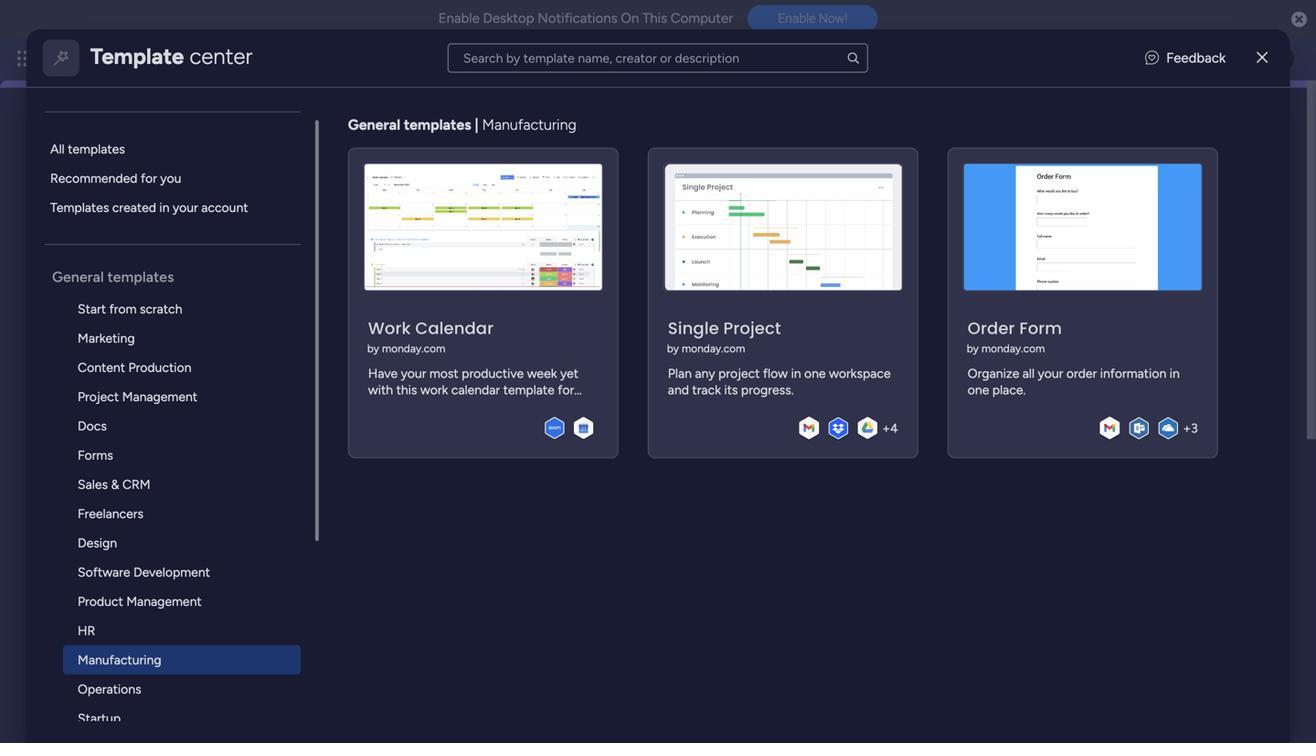 Task type: vqa. For each thing, say whether or not it's contained in the screenshot.
Product Management
yes



Task type: describe. For each thing, give the bounding box(es) containing it.
forms
[[78, 447, 113, 463]]

place. inside the organize all your order information in one place.
[[992, 382, 1026, 398]]

project
[[718, 366, 760, 381]]

desktop
[[483, 10, 534, 27]]

work management product
[[271, 247, 470, 267]]

feedback link
[[1145, 48, 1226, 68]]

operations
[[78, 681, 141, 697]]

content
[[78, 360, 125, 375]]

recommended
[[50, 170, 137, 186]]

calendar
[[415, 317, 494, 340]]

Search by template name, creator or description search field
[[448, 43, 868, 73]]

invite button
[[1017, 133, 1111, 170]]

and left run
[[268, 296, 289, 311]]

from
[[569, 296, 599, 311]]

with
[[383, 478, 415, 498]]

general templates heading
[[52, 267, 315, 287]]

in inside explore element
[[159, 200, 169, 215]]

monday.com for work
[[382, 342, 445, 355]]

work inside welcome to work management
[[257, 146, 322, 181]]

place. inside manage and run all aspects of your work in one unified place. from everyday tasks, to advanced projects, and processes, monday work management allows you to connect the dots, work smarter, and achieve shared goals.
[[533, 296, 566, 311]]

startup
[[78, 711, 121, 726]]

monday.com for single
[[682, 342, 745, 355]]

all
[[50, 141, 64, 157]]

templates inside button
[[389, 377, 447, 393]]

goals.
[[467, 334, 500, 350]]

to inside welcome to work management
[[322, 133, 336, 150]]

management inside dropdown button
[[459, 478, 556, 498]]

project inside single project by monday.com
[[723, 317, 781, 340]]

any
[[695, 366, 715, 381]]

template center
[[90, 43, 252, 69]]

freelancers
[[78, 506, 143, 521]]

sales
[[78, 477, 108, 492]]

manage
[[219, 296, 265, 311]]

docs
[[78, 418, 107, 434]]

run
[[292, 296, 311, 311]]

by for work
[[367, 342, 379, 355]]

progress.
[[741, 382, 794, 398]]

invite
[[1059, 143, 1095, 160]]

and down processes,
[[354, 334, 375, 350]]

general templates | manufacturing
[[348, 116, 577, 133]]

plan
[[668, 366, 692, 381]]

enable for enable desktop notifications on this computer
[[438, 10, 480, 27]]

scratch
[[140, 301, 182, 317]]

manufacturing inside "work management templates" element
[[78, 652, 161, 668]]

welcome
[[257, 133, 318, 150]]

explore element
[[45, 134, 315, 222]]

explore
[[234, 377, 277, 393]]

design
[[78, 535, 117, 551]]

work inside button
[[280, 377, 308, 393]]

+ 3
[[1183, 421, 1198, 436]]

all inside manage and run all aspects of your work in one unified place. from everyday tasks, to advanced projects, and processes, monday work management allows you to connect the dots, work smarter, and achieve shared goals.
[[314, 296, 326, 311]]

feedback
[[1166, 50, 1226, 66]]

john smith image
[[1265, 44, 1294, 73]]

+ for form
[[1183, 421, 1191, 436]]

monday.com for order
[[982, 342, 1045, 355]]

now!
[[819, 11, 848, 26]]

+ 4
[[882, 421, 898, 436]]

connect
[[657, 315, 704, 330]]

template
[[90, 43, 184, 69]]

for
[[140, 170, 157, 186]]

hr
[[78, 623, 95, 638]]

|
[[475, 116, 479, 133]]

start from scratch
[[78, 301, 182, 317]]

your inside manage and run all aspects of your work in one unified place. from everyday tasks, to advanced projects, and processes, monday work management allows you to connect the dots, work smarter, and achieve shared goals.
[[393, 296, 418, 311]]

work management templates element
[[45, 294, 315, 743]]

aspects
[[329, 296, 374, 311]]

dots,
[[241, 334, 270, 350]]

of
[[377, 296, 389, 311]]

project management
[[78, 389, 197, 404]]

getting started with work management button
[[197, 452, 1110, 525]]

search image
[[846, 51, 861, 65]]

explore work management templates button
[[219, 370, 461, 399]]

close image
[[1257, 51, 1268, 64]]

1 horizontal spatial to
[[642, 315, 654, 330]]

advanced
[[219, 315, 275, 330]]

monday work management
[[81, 48, 284, 69]]

organize
[[968, 366, 1019, 381]]

enable now! button
[[748, 5, 878, 32]]

management for product management
[[126, 594, 202, 609]]

getting
[[266, 478, 323, 498]]

from
[[109, 301, 136, 317]]

product
[[78, 594, 123, 609]]

order form by monday.com
[[967, 317, 1062, 355]]

general templates list box
[[45, 88, 319, 743]]

v2 user feedback image
[[1145, 48, 1159, 68]]

general templates
[[52, 268, 174, 286]]

templates for all templates
[[68, 141, 125, 157]]



Task type: locate. For each thing, give the bounding box(es) containing it.
1 horizontal spatial manufacturing
[[482, 116, 577, 133]]

by for single
[[667, 342, 679, 355]]

in up "calendar"
[[452, 296, 462, 311]]

management inside button
[[311, 377, 386, 393]]

and down plan
[[668, 382, 689, 398]]

all inside the organize all your order information in one place.
[[1023, 366, 1035, 381]]

2 enable from the left
[[778, 11, 816, 26]]

created
[[112, 200, 156, 215]]

2 horizontal spatial one
[[968, 382, 989, 398]]

your inside explore element
[[173, 200, 198, 215]]

place. left from
[[533, 296, 566, 311]]

management inside manage and run all aspects of your work in one unified place. from everyday tasks, to advanced projects, and processes, monday work management allows you to connect the dots, work smarter, and achieve shared goals.
[[500, 315, 576, 330]]

to right tasks,
[[693, 296, 705, 311]]

manufacturing up operations
[[78, 652, 161, 668]]

2 horizontal spatial monday.com
[[982, 342, 1045, 355]]

one inside plan any project flow in one workspace and track its progress.
[[804, 366, 826, 381]]

one up "calendar"
[[465, 296, 487, 311]]

management
[[184, 48, 284, 69], [329, 146, 502, 181], [310, 247, 407, 267], [500, 315, 576, 330], [311, 377, 386, 393], [459, 478, 556, 498]]

templates down achieve
[[389, 377, 447, 393]]

0 vertical spatial management
[[122, 389, 197, 404]]

1 vertical spatial place.
[[992, 382, 1026, 398]]

2 horizontal spatial your
[[1038, 366, 1063, 381]]

work calendar by monday.com
[[367, 317, 494, 355]]

by down work
[[367, 342, 379, 355]]

templates inside "heading"
[[107, 268, 174, 286]]

3 monday.com from the left
[[982, 342, 1045, 355]]

by
[[367, 342, 379, 355], [667, 342, 679, 355], [967, 342, 979, 355]]

0 horizontal spatial to
[[322, 133, 336, 150]]

0 horizontal spatial general
[[52, 268, 104, 286]]

0 horizontal spatial project
[[78, 389, 119, 404]]

single project by monday.com
[[667, 317, 781, 355]]

general
[[348, 116, 400, 133], [52, 268, 104, 286]]

monday right the select product icon
[[81, 48, 144, 69]]

to right the welcome
[[322, 133, 336, 150]]

0 vertical spatial place.
[[533, 296, 566, 311]]

you inside manage and run all aspects of your work in one unified place. from everyday tasks, to advanced projects, and processes, monday work management allows you to connect the dots, work smarter, and achieve shared goals.
[[617, 315, 639, 330]]

marketing
[[78, 330, 135, 346]]

work
[[368, 317, 411, 340]]

project inside "work management templates" element
[[78, 389, 119, 404]]

templates for general templates | manufacturing
[[404, 116, 471, 133]]

2 vertical spatial to
[[642, 315, 654, 330]]

general for general templates | manufacturing
[[348, 116, 400, 133]]

product management
[[78, 594, 202, 609]]

0 vertical spatial project
[[723, 317, 781, 340]]

general for general templates
[[52, 268, 104, 286]]

project
[[723, 317, 781, 340], [78, 389, 119, 404]]

by up plan
[[667, 342, 679, 355]]

started
[[327, 478, 379, 498]]

by inside single project by monday.com
[[667, 342, 679, 355]]

2 monday.com from the left
[[682, 342, 745, 355]]

1 horizontal spatial project
[[723, 317, 781, 340]]

by down order
[[967, 342, 979, 355]]

place.
[[533, 296, 566, 311], [992, 382, 1026, 398]]

1 horizontal spatial general
[[348, 116, 400, 133]]

1 vertical spatial to
[[693, 296, 705, 311]]

templates up start from scratch
[[107, 268, 174, 286]]

0 horizontal spatial place.
[[533, 296, 566, 311]]

your left the account
[[173, 200, 198, 215]]

one
[[465, 296, 487, 311], [804, 366, 826, 381], [968, 382, 989, 398]]

1 monday.com from the left
[[382, 342, 445, 355]]

and
[[268, 296, 289, 311], [332, 315, 353, 330], [354, 334, 375, 350], [668, 382, 689, 398]]

enable for enable now!
[[778, 11, 816, 26]]

by inside order form by monday.com
[[967, 342, 979, 355]]

in right flow
[[791, 366, 801, 381]]

enable left now!
[[778, 11, 816, 26]]

dapulse close image
[[1292, 11, 1307, 29]]

everyday
[[602, 296, 654, 311]]

organize all your order information in one place.
[[968, 366, 1180, 398]]

0 vertical spatial one
[[465, 296, 487, 311]]

crm
[[122, 477, 150, 492]]

0 horizontal spatial manufacturing
[[78, 652, 161, 668]]

0 vertical spatial general
[[348, 116, 400, 133]]

recommended for you
[[50, 170, 181, 186]]

1 horizontal spatial monday.com
[[682, 342, 745, 355]]

its
[[724, 382, 738, 398]]

None search field
[[448, 43, 868, 73]]

0 vertical spatial you
[[160, 170, 181, 186]]

0 horizontal spatial your
[[173, 200, 198, 215]]

one inside the organize all your order information in one place.
[[968, 382, 989, 398]]

0 horizontal spatial one
[[465, 296, 487, 311]]

0 horizontal spatial enable
[[438, 10, 480, 27]]

all
[[314, 296, 326, 311], [1023, 366, 1035, 381]]

1 vertical spatial project
[[78, 389, 119, 404]]

2 + from the left
[[1183, 421, 1191, 436]]

0 vertical spatial your
[[173, 200, 198, 215]]

1 enable from the left
[[438, 10, 480, 27]]

project up project
[[723, 317, 781, 340]]

plan any project flow in one workspace and track its progress.
[[668, 366, 891, 398]]

0 horizontal spatial by
[[367, 342, 379, 355]]

general right the welcome
[[348, 116, 400, 133]]

by inside work calendar by monday.com
[[367, 342, 379, 355]]

achieve
[[378, 334, 422, 350]]

1 horizontal spatial you
[[617, 315, 639, 330]]

2 by from the left
[[667, 342, 679, 355]]

in right information
[[1170, 366, 1180, 381]]

form
[[1019, 317, 1062, 340]]

order
[[1067, 366, 1097, 381]]

1 horizontal spatial +
[[1183, 421, 1191, 436]]

management inside welcome to work management
[[329, 146, 502, 181]]

1 + from the left
[[882, 421, 890, 436]]

product
[[411, 247, 470, 267]]

1 horizontal spatial all
[[1023, 366, 1035, 381]]

management down development
[[126, 594, 202, 609]]

work inside dropdown button
[[419, 478, 455, 498]]

one inside manage and run all aspects of your work in one unified place. from everyday tasks, to advanced projects, and processes, monday work management allows you to connect the dots, work smarter, and achieve shared goals.
[[465, 296, 487, 311]]

development
[[133, 564, 210, 580]]

account
[[201, 200, 248, 215]]

monday.com down order
[[982, 342, 1045, 355]]

welcome to work management
[[257, 133, 502, 181]]

all right organize
[[1023, 366, 1035, 381]]

1 horizontal spatial place.
[[992, 382, 1026, 398]]

by for order
[[967, 342, 979, 355]]

1 vertical spatial all
[[1023, 366, 1035, 381]]

in
[[159, 200, 169, 215], [452, 296, 462, 311], [791, 366, 801, 381], [1170, 366, 1180, 381]]

smarter,
[[304, 334, 351, 350]]

single
[[668, 317, 719, 340]]

templates left "|"
[[404, 116, 471, 133]]

you down everyday
[[617, 315, 639, 330]]

monday.com inside single project by monday.com
[[682, 342, 745, 355]]

place. down organize
[[992, 382, 1026, 398]]

1 horizontal spatial by
[[667, 342, 679, 355]]

0 horizontal spatial monday.com
[[382, 342, 445, 355]]

2 vertical spatial one
[[968, 382, 989, 398]]

monday.com inside work calendar by monday.com
[[382, 342, 445, 355]]

0 vertical spatial monday
[[81, 48, 144, 69]]

monday.com
[[382, 342, 445, 355], [682, 342, 745, 355], [982, 342, 1045, 355]]

0 vertical spatial to
[[322, 133, 336, 150]]

1 vertical spatial you
[[617, 315, 639, 330]]

your inside the organize all your order information in one place.
[[1038, 366, 1063, 381]]

&
[[111, 477, 119, 492]]

search everything image
[[1157, 49, 1175, 68]]

your right of
[[393, 296, 418, 311]]

enable desktop notifications on this computer
[[438, 10, 733, 27]]

management for project management
[[122, 389, 197, 404]]

this
[[643, 10, 667, 27]]

computer
[[671, 10, 733, 27]]

monday up shared
[[420, 315, 466, 330]]

help image
[[1197, 49, 1216, 68]]

monday.com inside order form by monday.com
[[982, 342, 1045, 355]]

all templates
[[50, 141, 125, 157]]

0 horizontal spatial monday
[[81, 48, 144, 69]]

1 vertical spatial manufacturing
[[78, 652, 161, 668]]

0 horizontal spatial +
[[882, 421, 890, 436]]

0 vertical spatial manufacturing
[[482, 116, 577, 133]]

manufacturing
[[482, 116, 577, 133], [78, 652, 161, 668]]

monday
[[81, 48, 144, 69], [420, 315, 466, 330]]

in inside manage and run all aspects of your work in one unified place. from everyday tasks, to advanced projects, and processes, monday work management allows you to connect the dots, work smarter, and achieve shared goals.
[[452, 296, 462, 311]]

notifications
[[538, 10, 617, 27]]

one right flow
[[804, 366, 826, 381]]

you right for
[[160, 170, 181, 186]]

1 vertical spatial general
[[52, 268, 104, 286]]

1 horizontal spatial monday
[[420, 315, 466, 330]]

track
[[692, 382, 721, 398]]

+ for project
[[882, 421, 890, 436]]

and inside plan any project flow in one workspace and track its progress.
[[668, 382, 689, 398]]

enable inside button
[[778, 11, 816, 26]]

management
[[122, 389, 197, 404], [126, 594, 202, 609]]

software development
[[78, 564, 210, 580]]

the
[[219, 334, 238, 350]]

one down organize
[[968, 382, 989, 398]]

start
[[78, 301, 106, 317]]

content production
[[78, 360, 191, 375]]

2 horizontal spatial by
[[967, 342, 979, 355]]

1 horizontal spatial one
[[804, 366, 826, 381]]

flow
[[763, 366, 788, 381]]

1 vertical spatial management
[[126, 594, 202, 609]]

tasks,
[[657, 296, 689, 311]]

you inside explore element
[[160, 170, 181, 186]]

your left order
[[1038, 366, 1063, 381]]

center
[[189, 43, 252, 69]]

1 by from the left
[[367, 342, 379, 355]]

general inside "heading"
[[52, 268, 104, 286]]

1 horizontal spatial your
[[393, 296, 418, 311]]

production
[[128, 360, 191, 375]]

manufacturing right "|"
[[482, 116, 577, 133]]

3 by from the left
[[967, 342, 979, 355]]

0 vertical spatial all
[[314, 296, 326, 311]]

work
[[148, 48, 181, 69], [257, 146, 322, 181], [271, 247, 306, 267], [421, 296, 449, 311], [469, 315, 497, 330], [273, 334, 301, 350], [280, 377, 308, 393], [419, 478, 455, 498]]

templates
[[404, 116, 471, 133], [68, 141, 125, 157], [107, 268, 174, 286], [389, 377, 447, 393]]

management down the production
[[122, 389, 197, 404]]

unified
[[490, 296, 530, 311]]

all right run
[[314, 296, 326, 311]]

project down 'content'
[[78, 389, 119, 404]]

1 horizontal spatial enable
[[778, 11, 816, 26]]

information
[[1100, 366, 1167, 381]]

general up start
[[52, 268, 104, 286]]

in right created
[[159, 200, 169, 215]]

templates for general templates
[[107, 268, 174, 286]]

1 vertical spatial one
[[804, 366, 826, 381]]

to down everyday
[[642, 315, 654, 330]]

manage and run all aspects of your work in one unified place. from everyday tasks, to advanced projects, and processes, monday work management allows you to connect the dots, work smarter, and achieve shared goals.
[[219, 296, 705, 350]]

templates inside explore element
[[68, 141, 125, 157]]

0 horizontal spatial all
[[314, 296, 326, 311]]

shared
[[425, 334, 464, 350]]

projects,
[[278, 315, 328, 330]]

4
[[890, 421, 898, 436]]

templates up recommended
[[68, 141, 125, 157]]

workspace
[[829, 366, 891, 381]]

enable
[[438, 10, 480, 27], [778, 11, 816, 26]]

1 vertical spatial your
[[393, 296, 418, 311]]

monday.com down work
[[382, 342, 445, 355]]

select product image
[[16, 49, 35, 68]]

getting started with work management
[[266, 478, 556, 498]]

and down aspects
[[332, 315, 353, 330]]

allows
[[579, 315, 614, 330]]

processes,
[[356, 315, 417, 330]]

in inside plan any project flow in one workspace and track its progress.
[[791, 366, 801, 381]]

templates
[[50, 200, 109, 215]]

you
[[160, 170, 181, 186], [617, 315, 639, 330]]

2 horizontal spatial to
[[693, 296, 705, 311]]

1 vertical spatial monday
[[420, 315, 466, 330]]

0 horizontal spatial you
[[160, 170, 181, 186]]

enable left the desktop
[[438, 10, 480, 27]]

order
[[968, 317, 1015, 340]]

in inside the organize all your order information in one place.
[[1170, 366, 1180, 381]]

2 vertical spatial your
[[1038, 366, 1063, 381]]

monday.com up 'any'
[[682, 342, 745, 355]]

3
[[1191, 421, 1198, 436]]

monday inside manage and run all aspects of your work in one unified place. from everyday tasks, to advanced projects, and processes, monday work management allows you to connect the dots, work smarter, and achieve shared goals.
[[420, 315, 466, 330]]



